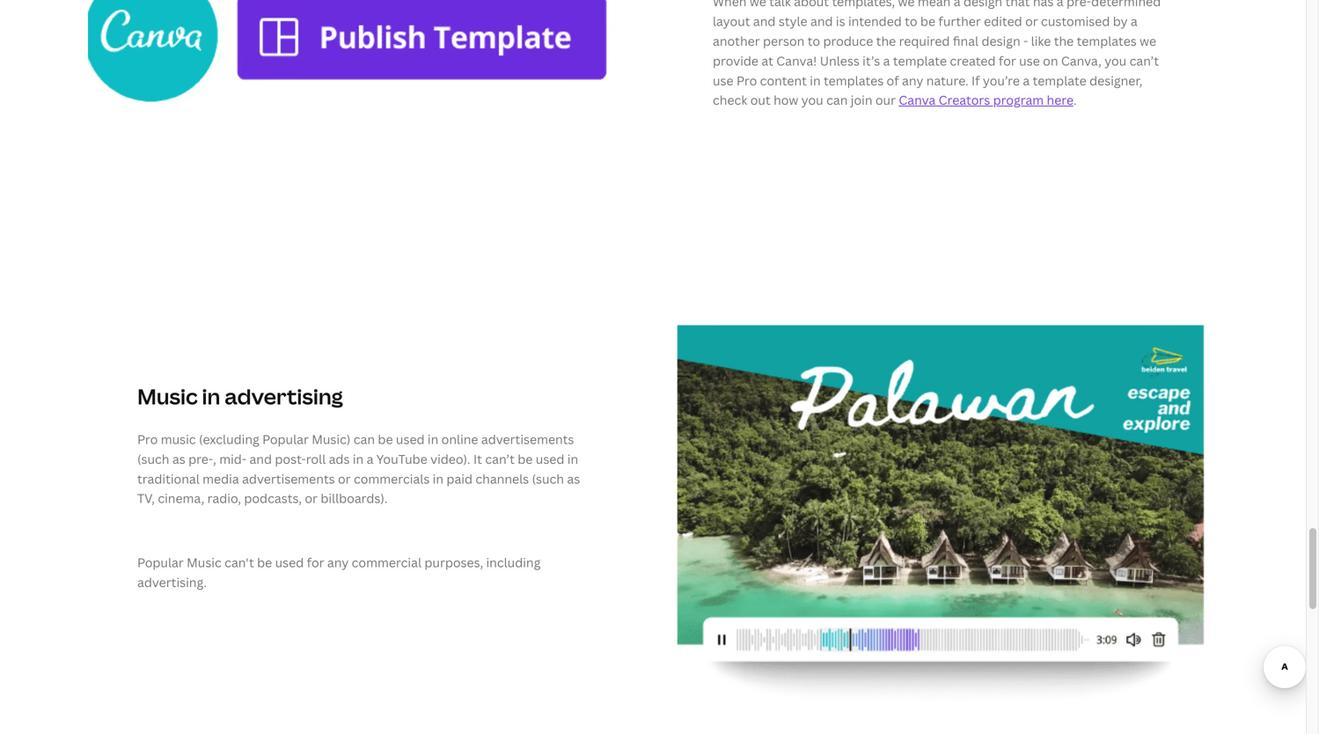 Task type: vqa. For each thing, say whether or not it's contained in the screenshot.
be within the When we talk about templates, we mean a design that has a pre-determined layout and style and is intended to be further edited or customised by a another person to produce the required final design - like the templates we provide at Canva! Unless it's a template created for use on Canva, you can't use Pro content in templates of any nature. If you're a template designer, check out how you can join our
yes



Task type: describe. For each thing, give the bounding box(es) containing it.
1 horizontal spatial as
[[567, 470, 580, 487]]

1 vertical spatial to
[[808, 33, 821, 49]]

post-
[[275, 451, 306, 467]]

any inside "when we talk about templates, we mean a design that has a pre-determined layout and style and is intended to be further edited or customised by a another person to produce the required final design - like the templates we provide at canva! unless it's a template created for use on canva, you can't use pro content in templates of any nature. if you're a template designer, check out how you can join our"
[[903, 72, 924, 89]]

a inside pro music (excluding popular music) can be used in online advertisements (such as pre-, mid- and post-roll ads in a youtube video). it can't be used in traditional media advertisements or commercials in paid channels (such as tv, cinema, radio, podcasts, or billboards).
[[367, 451, 374, 467]]

1 horizontal spatial or
[[338, 470, 351, 487]]

2 the from the left
[[1055, 33, 1074, 49]]

0 vertical spatial use
[[1020, 52, 1041, 69]]

how
[[774, 92, 799, 108]]

2 horizontal spatial we
[[1140, 33, 1157, 49]]

nature.
[[927, 72, 969, 89]]

determined
[[1092, 0, 1162, 10]]

check
[[713, 92, 748, 108]]

it's
[[863, 52, 881, 69]]

online
[[442, 431, 479, 448]]

be inside "when we talk about templates, we mean a design that has a pre-determined layout and style and is intended to be further edited or customised by a another person to produce the required final design - like the templates we provide at canva! unless it's a template created for use on canva, you can't use pro content in templates of any nature. if you're a template designer, check out how you can join our"
[[921, 13, 936, 30]]

0 vertical spatial template
[[894, 52, 947, 69]]

at
[[762, 52, 774, 69]]

.
[[1074, 92, 1077, 108]]

music in advertising image
[[664, 286, 1219, 702]]

on
[[1043, 52, 1059, 69]]

edited
[[984, 13, 1023, 30]]

1 horizontal spatial to
[[905, 13, 918, 30]]

music)
[[312, 431, 351, 448]]

another
[[713, 33, 760, 49]]

popular inside pro music (excluding popular music) can be used in online advertisements (such as pre-, mid- and post-roll ads in a youtube video). it can't be used in traditional media advertisements or commercials in paid channels (such as tv, cinema, radio, podcasts, or billboards).
[[262, 431, 309, 448]]

0 horizontal spatial you
[[802, 92, 824, 108]]

can inside pro music (excluding popular music) can be used in online advertisements (such as pre-, mid- and post-roll ads in a youtube video). it can't be used in traditional media advertisements or commercials in paid channels (such as tv, cinema, radio, podcasts, or billboards).
[[354, 431, 375, 448]]

1 vertical spatial design
[[982, 33, 1021, 49]]

content
[[760, 72, 807, 89]]

has
[[1034, 0, 1054, 10]]

music in advertising
[[137, 382, 343, 411]]

pro music (excluding popular music) can be used in online advertisements (such as pre-, mid- and post-roll ads in a youtube video). it can't be used in traditional media advertisements or commercials in paid channels (such as tv, cinema, radio, podcasts, or billboards).
[[137, 431, 580, 507]]

unless
[[820, 52, 860, 69]]

of
[[887, 72, 900, 89]]

1 the from the left
[[877, 33, 896, 49]]

a right has
[[1057, 0, 1064, 10]]

be inside popular music can't be used for any commercial purposes, including advertising.
[[257, 554, 272, 571]]

,
[[213, 451, 216, 467]]

(excluding
[[199, 431, 259, 448]]

our
[[876, 92, 896, 108]]

purposes,
[[425, 554, 483, 571]]

0 horizontal spatial use
[[713, 72, 734, 89]]

a right by
[[1131, 13, 1138, 30]]

music
[[161, 431, 196, 448]]

intended
[[849, 13, 902, 30]]

can't
[[225, 554, 254, 571]]

advertising
[[225, 382, 343, 411]]

final
[[953, 33, 979, 49]]

cinema,
[[158, 490, 205, 507]]

1 horizontal spatial we
[[899, 0, 915, 10]]

when we talk about templates, we mean a design that has a pre-determined layout and style and is intended to be further edited or customised by a another person to produce the required final design - like the templates we provide at canva! unless it's a template created for use on canva, you can't use pro content in templates of any nature. if you're a template designer, check out how you can join our
[[713, 0, 1162, 108]]

0 horizontal spatial we
[[750, 0, 767, 10]]

0 vertical spatial you
[[1105, 52, 1127, 69]]

pro inside pro music (excluding popular music) can be used in online advertisements (such as pre-, mid- and post-roll ads in a youtube video). it can't be used in traditional media advertisements or commercials in paid channels (such as tv, cinema, radio, podcasts, or billboards).
[[137, 431, 158, 448]]

be up 'youtube'
[[378, 431, 393, 448]]

creators
[[939, 92, 991, 108]]

pre- inside pro music (excluding popular music) can be used in online advertisements (such as pre-, mid- and post-roll ads in a youtube video). it can't be used in traditional media advertisements or commercials in paid channels (such as tv, cinema, radio, podcasts, or billboards).
[[188, 451, 213, 467]]

commercials
[[354, 470, 430, 487]]

paid
[[447, 470, 473, 487]]

templates,
[[832, 0, 896, 10]]

out
[[751, 92, 771, 108]]

0 vertical spatial (such
[[137, 451, 169, 467]]

mean
[[918, 0, 951, 10]]

produce
[[824, 33, 874, 49]]

person
[[763, 33, 805, 49]]

selling templates image
[[88, 0, 643, 242]]

podcasts,
[[244, 490, 302, 507]]

for inside popular music can't be used for any commercial purposes, including advertising.
[[307, 554, 324, 571]]

2 vertical spatial or
[[305, 490, 318, 507]]

join
[[851, 92, 873, 108]]

pre- inside "when we talk about templates, we mean a design that has a pre-determined layout and style and is intended to be further edited or customised by a another person to produce the required final design - like the templates we provide at canva! unless it's a template created for use on canva, you can't use pro content in templates of any nature. if you're a template designer, check out how you can join our"
[[1067, 0, 1092, 10]]

1 vertical spatial used
[[536, 451, 565, 467]]

radio,
[[207, 490, 241, 507]]

it
[[474, 451, 482, 467]]



Task type: locate. For each thing, give the bounding box(es) containing it.
1 horizontal spatial use
[[1020, 52, 1041, 69]]

1 horizontal spatial template
[[1033, 72, 1087, 89]]

pro
[[737, 72, 757, 89], [137, 431, 158, 448]]

as down music
[[172, 451, 185, 467]]

(such
[[137, 451, 169, 467], [532, 470, 564, 487]]

music up music
[[137, 382, 198, 411]]

canva,
[[1062, 52, 1102, 69]]

pro inside "when we talk about templates, we mean a design that has a pre-determined layout and style and is intended to be further edited or customised by a another person to produce the required final design - like the templates we provide at canva! unless it's a template created for use on canva, you can't use pro content in templates of any nature. if you're a template designer, check out how you can join our"
[[737, 72, 757, 89]]

0 vertical spatial pre-
[[1067, 0, 1092, 10]]

0 vertical spatial as
[[172, 451, 185, 467]]

use up check
[[713, 72, 734, 89]]

popular music can't be used for any commercial purposes, including advertising.
[[137, 554, 541, 591]]

0 vertical spatial design
[[964, 0, 1003, 10]]

1 vertical spatial can't
[[485, 451, 515, 467]]

0 horizontal spatial used
[[275, 554, 304, 571]]

0 vertical spatial or
[[1026, 13, 1039, 30]]

used right it
[[536, 451, 565, 467]]

or right 'podcasts,'
[[305, 490, 318, 507]]

templates down by
[[1077, 33, 1137, 49]]

1 vertical spatial can
[[354, 431, 375, 448]]

you right how
[[802, 92, 824, 108]]

tv,
[[137, 490, 155, 507]]

0 vertical spatial pro
[[737, 72, 757, 89]]

can't inside pro music (excluding popular music) can be used in online advertisements (such as pre-, mid- and post-roll ads in a youtube video). it can't be used in traditional media advertisements or commercials in paid channels (such as tv, cinema, radio, podcasts, or billboards).
[[485, 451, 515, 467]]

1 vertical spatial as
[[567, 470, 580, 487]]

can't inside "when we talk about templates, we mean a design that has a pre-determined layout and style and is intended to be further edited or customised by a another person to produce the required final design - like the templates we provide at canva! unless it's a template created for use on canva, you can't use pro content in templates of any nature. if you're a template designer, check out how you can join our"
[[1130, 52, 1160, 69]]

1 horizontal spatial the
[[1055, 33, 1074, 49]]

provide
[[713, 52, 759, 69]]

1 vertical spatial template
[[1033, 72, 1087, 89]]

0 horizontal spatial templates
[[824, 72, 884, 89]]

music left can't
[[187, 554, 222, 571]]

1 horizontal spatial for
[[999, 52, 1017, 69]]

be right can't
[[257, 554, 272, 571]]

2 horizontal spatial and
[[811, 13, 833, 30]]

0 vertical spatial any
[[903, 72, 924, 89]]

1 vertical spatial any
[[327, 554, 349, 571]]

designer,
[[1090, 72, 1143, 89]]

1 vertical spatial advertisements
[[242, 470, 335, 487]]

popular up post-
[[262, 431, 309, 448]]

template down required
[[894, 52, 947, 69]]

layout
[[713, 13, 751, 30]]

1 horizontal spatial popular
[[262, 431, 309, 448]]

a up program
[[1023, 72, 1030, 89]]

can inside "when we talk about templates, we mean a design that has a pre-determined layout and style and is intended to be further edited or customised by a another person to produce the required final design - like the templates we provide at canva! unless it's a template created for use on canva, you can't use pro content in templates of any nature. if you're a template designer, check out how you can join our"
[[827, 92, 848, 108]]

1 horizontal spatial pre-
[[1067, 0, 1092, 10]]

when
[[713, 0, 747, 10]]

is
[[836, 13, 846, 30]]

template
[[894, 52, 947, 69], [1033, 72, 1087, 89]]

can't
[[1130, 52, 1160, 69], [485, 451, 515, 467]]

0 vertical spatial can't
[[1130, 52, 1160, 69]]

by
[[1114, 13, 1128, 30]]

can't up designer,
[[1130, 52, 1160, 69]]

0 horizontal spatial to
[[808, 33, 821, 49]]

1 vertical spatial you
[[802, 92, 824, 108]]

for
[[999, 52, 1017, 69], [307, 554, 324, 571]]

we left mean
[[899, 0, 915, 10]]

the
[[877, 33, 896, 49], [1055, 33, 1074, 49]]

design down edited
[[982, 33, 1021, 49]]

2 horizontal spatial used
[[536, 451, 565, 467]]

design
[[964, 0, 1003, 10], [982, 33, 1021, 49]]

here
[[1047, 92, 1074, 108]]

can
[[827, 92, 848, 108], [354, 431, 375, 448]]

about
[[794, 0, 829, 10]]

template up 'here'
[[1033, 72, 1087, 89]]

0 vertical spatial popular
[[262, 431, 309, 448]]

1 horizontal spatial can't
[[1130, 52, 1160, 69]]

0 horizontal spatial pre-
[[188, 451, 213, 467]]

design up edited
[[964, 0, 1003, 10]]

if
[[972, 72, 980, 89]]

used up 'youtube'
[[396, 431, 425, 448]]

0 horizontal spatial template
[[894, 52, 947, 69]]

1 horizontal spatial pro
[[737, 72, 757, 89]]

talk
[[770, 0, 791, 10]]

pro left music
[[137, 431, 158, 448]]

0 vertical spatial music
[[137, 382, 198, 411]]

canva!
[[777, 52, 817, 69]]

we left talk
[[750, 0, 767, 10]]

0 horizontal spatial for
[[307, 554, 324, 571]]

1 horizontal spatial advertisements
[[481, 431, 574, 448]]

0 horizontal spatial as
[[172, 451, 185, 467]]

media
[[203, 470, 239, 487]]

use down -
[[1020, 52, 1041, 69]]

0 horizontal spatial (such
[[137, 451, 169, 467]]

(such up traditional
[[137, 451, 169, 467]]

commercial
[[352, 554, 422, 571]]

canva
[[899, 92, 936, 108]]

pro down provide
[[737, 72, 757, 89]]

a up further
[[954, 0, 961, 10]]

1 vertical spatial for
[[307, 554, 324, 571]]

pre- up customised
[[1067, 0, 1092, 10]]

be down mean
[[921, 13, 936, 30]]

1 vertical spatial pre-
[[188, 451, 213, 467]]

for up you're on the right top of the page
[[999, 52, 1017, 69]]

2 horizontal spatial or
[[1026, 13, 1039, 30]]

roll
[[306, 451, 326, 467]]

1 horizontal spatial used
[[396, 431, 425, 448]]

1 vertical spatial (such
[[532, 470, 564, 487]]

advertising.
[[137, 574, 207, 591]]

popular
[[262, 431, 309, 448], [137, 554, 184, 571]]

like
[[1032, 33, 1052, 49]]

you
[[1105, 52, 1127, 69], [802, 92, 824, 108]]

1 horizontal spatial you
[[1105, 52, 1127, 69]]

pre- up media
[[188, 451, 213, 467]]

0 vertical spatial templates
[[1077, 33, 1137, 49]]

created
[[950, 52, 996, 69]]

customised
[[1042, 13, 1111, 30]]

0 vertical spatial for
[[999, 52, 1017, 69]]

and right mid-
[[250, 451, 272, 467]]

for inside "when we talk about templates, we mean a design that has a pre-determined layout and style and is intended to be further edited or customised by a another person to produce the required final design - like the templates we provide at canva! unless it's a template created for use on canva, you can't use pro content in templates of any nature. if you're a template designer, check out how you can join our"
[[999, 52, 1017, 69]]

advertisements down post-
[[242, 470, 335, 487]]

be up channels at the left bottom of the page
[[518, 451, 533, 467]]

templates up join
[[824, 72, 884, 89]]

0 horizontal spatial any
[[327, 554, 349, 571]]

we down determined
[[1140, 33, 1157, 49]]

any inside popular music can't be used for any commercial purposes, including advertising.
[[327, 554, 349, 571]]

1 horizontal spatial templates
[[1077, 33, 1137, 49]]

0 horizontal spatial or
[[305, 490, 318, 507]]

billboards).
[[321, 490, 388, 507]]

as
[[172, 451, 185, 467], [567, 470, 580, 487]]

mid-
[[219, 451, 247, 467]]

0 horizontal spatial can
[[354, 431, 375, 448]]

use
[[1020, 52, 1041, 69], [713, 72, 734, 89]]

used right can't
[[275, 554, 304, 571]]

in inside "when we talk about templates, we mean a design that has a pre-determined layout and style and is intended to be further edited or customised by a another person to produce the required final design - like the templates we provide at canva! unless it's a template created for use on canva, you can't use pro content in templates of any nature. if you're a template designer, check out how you can join our"
[[810, 72, 821, 89]]

any
[[903, 72, 924, 89], [327, 554, 349, 571]]

program
[[994, 92, 1044, 108]]

or down ads
[[338, 470, 351, 487]]

to up required
[[905, 13, 918, 30]]

1 vertical spatial use
[[713, 72, 734, 89]]

style
[[779, 13, 808, 30]]

or inside "when we talk about templates, we mean a design that has a pre-determined layout and style and is intended to be further edited or customised by a another person to produce the required final design - like the templates we provide at canva! unless it's a template created for use on canva, you can't use pro content in templates of any nature. if you're a template designer, check out how you can join our"
[[1026, 13, 1039, 30]]

youtube
[[377, 451, 428, 467]]

ads
[[329, 451, 350, 467]]

1 vertical spatial templates
[[824, 72, 884, 89]]

1 vertical spatial popular
[[137, 554, 184, 571]]

1 horizontal spatial and
[[754, 13, 776, 30]]

music
[[137, 382, 198, 411], [187, 554, 222, 571]]

canva creators program here .
[[899, 92, 1077, 108]]

1 horizontal spatial any
[[903, 72, 924, 89]]

popular up advertising.
[[137, 554, 184, 571]]

any left commercial
[[327, 554, 349, 571]]

and left the is
[[811, 13, 833, 30]]

0 horizontal spatial pro
[[137, 431, 158, 448]]

0 horizontal spatial advertisements
[[242, 470, 335, 487]]

and
[[754, 13, 776, 30], [811, 13, 833, 30], [250, 451, 272, 467]]

music inside popular music can't be used for any commercial purposes, including advertising.
[[187, 554, 222, 571]]

to up canva!
[[808, 33, 821, 49]]

pre-
[[1067, 0, 1092, 10], [188, 451, 213, 467]]

1 vertical spatial music
[[187, 554, 222, 571]]

can't up channels at the left bottom of the page
[[485, 451, 515, 467]]

advertisements up channels at the left bottom of the page
[[481, 431, 574, 448]]

1 vertical spatial or
[[338, 470, 351, 487]]

channels
[[476, 470, 529, 487]]

0 horizontal spatial and
[[250, 451, 272, 467]]

used inside popular music can't be used for any commercial purposes, including advertising.
[[275, 554, 304, 571]]

popular inside popular music can't be used for any commercial purposes, including advertising.
[[137, 554, 184, 571]]

as right channels at the left bottom of the page
[[567, 470, 580, 487]]

used
[[396, 431, 425, 448], [536, 451, 565, 467], [275, 554, 304, 571]]

video).
[[431, 451, 471, 467]]

can right music)
[[354, 431, 375, 448]]

the down intended
[[877, 33, 896, 49]]

1 horizontal spatial (such
[[532, 470, 564, 487]]

you're
[[983, 72, 1020, 89]]

or
[[1026, 13, 1039, 30], [338, 470, 351, 487], [305, 490, 318, 507]]

to
[[905, 13, 918, 30], [808, 33, 821, 49]]

any right of
[[903, 72, 924, 89]]

1 horizontal spatial can
[[827, 92, 848, 108]]

in
[[810, 72, 821, 89], [202, 382, 220, 411], [428, 431, 439, 448], [353, 451, 364, 467], [568, 451, 579, 467], [433, 470, 444, 487]]

a
[[954, 0, 961, 10], [1057, 0, 1064, 10], [1131, 13, 1138, 30], [884, 52, 891, 69], [1023, 72, 1030, 89], [367, 451, 374, 467]]

further
[[939, 13, 981, 30]]

you up designer,
[[1105, 52, 1127, 69]]

that
[[1006, 0, 1031, 10]]

be
[[921, 13, 936, 30], [378, 431, 393, 448], [518, 451, 533, 467], [257, 554, 272, 571]]

and inside pro music (excluding popular music) can be used in online advertisements (such as pre-, mid- and post-roll ads in a youtube video). it can't be used in traditional media advertisements or commercials in paid channels (such as tv, cinema, radio, podcasts, or billboards).
[[250, 451, 272, 467]]

0 horizontal spatial popular
[[137, 554, 184, 571]]

(such right channels at the left bottom of the page
[[532, 470, 564, 487]]

and down talk
[[754, 13, 776, 30]]

advertisements
[[481, 431, 574, 448], [242, 470, 335, 487]]

we
[[750, 0, 767, 10], [899, 0, 915, 10], [1140, 33, 1157, 49]]

-
[[1024, 33, 1029, 49]]

can left join
[[827, 92, 848, 108]]

0 vertical spatial to
[[905, 13, 918, 30]]

the right like
[[1055, 33, 1074, 49]]

or down has
[[1026, 13, 1039, 30]]

for left commercial
[[307, 554, 324, 571]]

0 vertical spatial can
[[827, 92, 848, 108]]

traditional
[[137, 470, 200, 487]]

0 horizontal spatial the
[[877, 33, 896, 49]]

0 vertical spatial advertisements
[[481, 431, 574, 448]]

required
[[899, 33, 950, 49]]

canva creators program here link
[[899, 92, 1074, 108]]

including
[[486, 554, 541, 571]]

0 vertical spatial used
[[396, 431, 425, 448]]

a up commercials on the left bottom of page
[[367, 451, 374, 467]]

1 vertical spatial pro
[[137, 431, 158, 448]]

2 vertical spatial used
[[275, 554, 304, 571]]

0 horizontal spatial can't
[[485, 451, 515, 467]]

a right it's
[[884, 52, 891, 69]]



